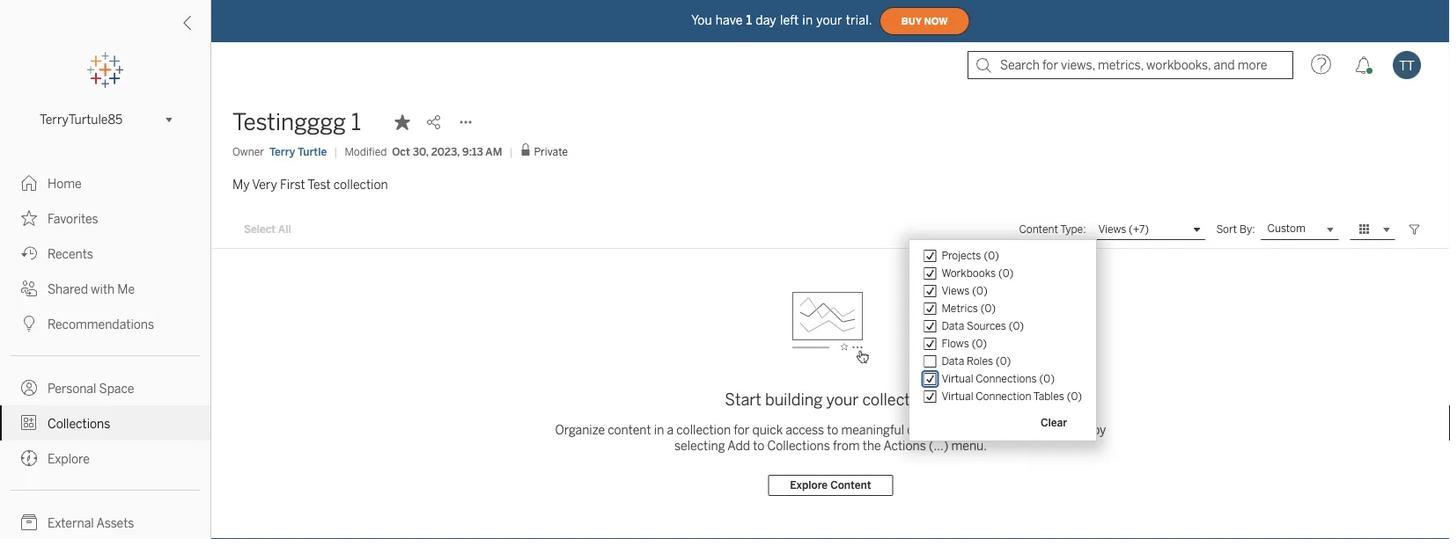 Task type: vqa. For each thing, say whether or not it's contained in the screenshot.
External Assets
yes



Task type: locate. For each thing, give the bounding box(es) containing it.
1 up the modified in the top of the page
[[351, 109, 361, 136]]

0 horizontal spatial 1
[[351, 109, 361, 136]]

1 vertical spatial add
[[728, 439, 750, 453]]

collection down tables in the right of the page
[[1035, 423, 1090, 438]]

1 horizontal spatial collection
[[676, 423, 731, 438]]

virtual down roles
[[942, 373, 973, 386]]

left
[[780, 13, 799, 28]]

content inside button
[[830, 480, 871, 492]]

views (+7) button
[[1091, 219, 1206, 240]]

connections
[[976, 373, 1037, 386]]

| right am
[[509, 145, 513, 158]]

1 horizontal spatial add
[[938, 423, 960, 438]]

first
[[280, 177, 305, 192]]

0 horizontal spatial content
[[830, 480, 871, 492]]

0 vertical spatial collections
[[48, 417, 110, 431]]

1 horizontal spatial |
[[509, 145, 513, 158]]

to left this at the bottom
[[998, 423, 1009, 438]]

private
[[534, 146, 568, 158]]

views up metrics
[[942, 285, 970, 298]]

0 horizontal spatial |
[[334, 145, 338, 158]]

1 horizontal spatial views
[[1098, 223, 1126, 236]]

1 vertical spatial virtual
[[942, 390, 973, 403]]

explore content
[[790, 480, 871, 492]]

0 up connections
[[1000, 355, 1007, 368]]

your up organize content in a collection for quick access to meaningful data. add items to this collection by selecting add to collections from the actions (...) menu.
[[826, 391, 859, 410]]

collections down personal
[[48, 417, 110, 431]]

explore
[[48, 452, 90, 467], [790, 480, 828, 492]]

my
[[232, 177, 250, 192]]

quick
[[752, 423, 783, 438]]

1 horizontal spatial explore
[[790, 480, 828, 492]]

0 vertical spatial your
[[816, 13, 842, 28]]

in left a
[[654, 423, 664, 438]]

now
[[924, 16, 948, 27]]

content down from on the right bottom
[[830, 480, 871, 492]]

personal space link
[[0, 371, 210, 406]]

( right tables in the right of the page
[[1067, 390, 1071, 403]]

|
[[334, 145, 338, 158], [509, 145, 513, 158]]

start
[[725, 391, 762, 410]]

0 horizontal spatial explore
[[48, 452, 90, 467]]

1 vertical spatial data
[[942, 355, 964, 368]]

collection down the modified in the top of the page
[[334, 177, 388, 192]]

to
[[827, 423, 838, 438], [998, 423, 1009, 438], [753, 439, 765, 453]]

1 horizontal spatial 1
[[746, 13, 752, 28]]

by
[[1093, 423, 1106, 438]]

virtual up items
[[942, 390, 973, 403]]

clear
[[1041, 417, 1067, 430]]

your left "trial."
[[816, 13, 842, 28]]

explore inside explore link
[[48, 452, 90, 467]]

0 vertical spatial data
[[942, 320, 964, 333]]

explore down collections link
[[48, 452, 90, 467]]

me
[[117, 282, 135, 297]]

virtual
[[942, 373, 973, 386], [942, 390, 973, 403]]

( right flows
[[972, 338, 976, 350]]

buy
[[901, 16, 922, 27]]

1 virtual from the top
[[942, 373, 973, 386]]

0 up roles
[[976, 338, 983, 350]]

collections
[[48, 417, 110, 431], [767, 439, 830, 453]]

0 vertical spatial virtual
[[942, 373, 973, 386]]

views inside projects ( 0 ) workbooks ( 0 ) views ( 0 ) metrics ( 0 ) data sources ( 0 ) flows ( 0 ) data roles ( 0 ) virtual connections ( 0 ) virtual connection tables ( 0 )
[[942, 285, 970, 298]]

content left type: on the right top
[[1019, 223, 1058, 236]]

content
[[1019, 223, 1058, 236], [830, 480, 871, 492]]

30,
[[413, 145, 429, 158]]

1 | from the left
[[334, 145, 338, 158]]

space
[[99, 382, 134, 396]]

( right roles
[[996, 355, 1000, 368]]

)
[[995, 250, 999, 262], [1010, 267, 1014, 280], [983, 285, 988, 298], [992, 302, 996, 315], [1020, 320, 1024, 333], [983, 338, 987, 350], [1007, 355, 1011, 368], [1051, 373, 1055, 386], [1078, 390, 1082, 403]]

grid view image
[[1357, 222, 1373, 238]]

0 horizontal spatial views
[[942, 285, 970, 298]]

to up from on the right bottom
[[827, 423, 838, 438]]

in right left
[[802, 13, 813, 28]]

your
[[816, 13, 842, 28], [826, 391, 859, 410]]

1 horizontal spatial in
[[802, 13, 813, 28]]

external assets link
[[0, 505, 210, 540]]

0 horizontal spatial collection
[[334, 177, 388, 192]]

1 horizontal spatial collections
[[767, 439, 830, 453]]

day
[[756, 13, 777, 28]]

in
[[802, 13, 813, 28], [654, 423, 664, 438]]

projects
[[942, 250, 981, 262]]

select all button
[[232, 219, 303, 240]]

have
[[716, 13, 743, 28]]

1 vertical spatial in
[[654, 423, 664, 438]]

terryturtule85 button
[[33, 109, 178, 130]]

content type:
[[1019, 223, 1086, 236]]

trial.
[[846, 13, 872, 28]]

you
[[691, 13, 712, 28]]

testingggg
[[232, 109, 346, 136]]

add up (...)
[[938, 423, 960, 438]]

collection up selecting
[[676, 423, 731, 438]]

add down for
[[728, 439, 750, 453]]

0 vertical spatial content
[[1019, 223, 1058, 236]]

0 up tables in the right of the page
[[1044, 373, 1051, 386]]

(+7)
[[1129, 223, 1149, 236]]

explore link
[[0, 441, 210, 476]]

add
[[938, 423, 960, 438], [728, 439, 750, 453]]

1 left the 'day'
[[746, 13, 752, 28]]

2023,
[[431, 145, 460, 158]]

2 horizontal spatial to
[[998, 423, 1009, 438]]

0 up the workbooks
[[988, 250, 995, 262]]

roles
[[967, 355, 993, 368]]

shared
[[48, 282, 88, 297]]

2 | from the left
[[509, 145, 513, 158]]

data up flows
[[942, 320, 964, 333]]

main navigation. press the up and down arrow keys to access links. element
[[0, 166, 210, 540]]

explore down organize content in a collection for quick access to meaningful data. add items to this collection by selecting add to collections from the actions (...) menu.
[[790, 480, 828, 492]]

collection
[[334, 177, 388, 192], [676, 423, 731, 438], [1035, 423, 1090, 438]]

tables
[[1034, 390, 1064, 403]]

0 up the sources
[[985, 302, 992, 315]]

| right turtle
[[334, 145, 338, 158]]

) up the sources
[[992, 302, 996, 315]]

favorites
[[48, 212, 98, 226]]

data down flows
[[942, 355, 964, 368]]

views
[[1098, 223, 1126, 236], [942, 285, 970, 298]]

1 vertical spatial your
[[826, 391, 859, 410]]

views left (+7)
[[1098, 223, 1126, 236]]

0 vertical spatial explore
[[48, 452, 90, 467]]

) down the workbooks
[[983, 285, 988, 298]]

recommendations
[[48, 317, 154, 332]]

data.
[[907, 423, 935, 438]]

collections down access
[[767, 439, 830, 453]]

to down quick
[[753, 439, 765, 453]]

data
[[942, 320, 964, 333], [942, 355, 964, 368]]

explore inside explore content button
[[790, 480, 828, 492]]

views inside dropdown button
[[1098, 223, 1126, 236]]

1 vertical spatial collections
[[767, 439, 830, 453]]

1 vertical spatial content
[[830, 480, 871, 492]]

0 vertical spatial views
[[1098, 223, 1126, 236]]

1 vertical spatial views
[[942, 285, 970, 298]]

0 vertical spatial 1
[[746, 13, 752, 28]]

sort by:
[[1216, 223, 1255, 236]]

navigation panel element
[[0, 53, 210, 540]]

content
[[608, 423, 651, 438]]

collections inside organize content in a collection for quick access to meaningful data. add items to this collection by selecting add to collections from the actions (...) menu.
[[767, 439, 830, 453]]

collection for a
[[676, 423, 731, 438]]

0 horizontal spatial collections
[[48, 417, 110, 431]]

0 horizontal spatial in
[[654, 423, 664, 438]]

buy now
[[901, 16, 948, 27]]

) down the sources
[[983, 338, 987, 350]]

0 vertical spatial add
[[938, 423, 960, 438]]

you have 1 day left in your trial.
[[691, 13, 872, 28]]

0
[[988, 250, 995, 262], [1003, 267, 1010, 280], [977, 285, 983, 298], [985, 302, 992, 315], [1013, 320, 1020, 333], [976, 338, 983, 350], [1000, 355, 1007, 368], [1044, 373, 1051, 386], [1071, 390, 1078, 403]]

select
[[244, 223, 276, 236]]

collection.
[[862, 391, 937, 410]]

menu.
[[951, 439, 987, 453]]

start building your collection.
[[725, 391, 937, 410]]

1 vertical spatial explore
[[790, 480, 828, 492]]

) right the workbooks
[[1010, 267, 1014, 280]]

( up tables in the right of the page
[[1039, 373, 1044, 386]]

external
[[48, 516, 94, 531]]

1 horizontal spatial content
[[1019, 223, 1058, 236]]



Task type: describe. For each thing, give the bounding box(es) containing it.
1 horizontal spatial to
[[827, 423, 838, 438]]

select all
[[244, 223, 291, 236]]

flows
[[942, 338, 969, 350]]

personal
[[48, 382, 96, 396]]

0 horizontal spatial add
[[728, 439, 750, 453]]

0 vertical spatial in
[[802, 13, 813, 28]]

explore for explore content
[[790, 480, 828, 492]]

( up the sources
[[981, 302, 985, 315]]

9:13
[[462, 145, 483, 158]]

sources
[[967, 320, 1006, 333]]

projects ( 0 ) workbooks ( 0 ) views ( 0 ) metrics ( 0 ) data sources ( 0 ) flows ( 0 ) data roles ( 0 ) virtual connections ( 0 ) virtual connection tables ( 0 )
[[942, 250, 1082, 403]]

my very first test collection
[[232, 177, 388, 192]]

organize
[[555, 423, 605, 438]]

collections link
[[0, 406, 210, 441]]

) up the workbooks
[[995, 250, 999, 262]]

clear button
[[1019, 413, 1089, 434]]

0 right tables in the right of the page
[[1071, 390, 1078, 403]]

(...)
[[929, 439, 949, 453]]

selecting
[[675, 439, 725, 453]]

the
[[863, 439, 881, 453]]

recents
[[48, 247, 93, 262]]

) up connections
[[1007, 355, 1011, 368]]

custom
[[1267, 222, 1306, 235]]

) up tables in the right of the page
[[1051, 373, 1055, 386]]

0 right the sources
[[1013, 320, 1020, 333]]

personal space
[[48, 382, 134, 396]]

home
[[48, 177, 82, 191]]

1 data from the top
[[942, 320, 964, 333]]

turtle
[[298, 145, 327, 158]]

2 data from the top
[[942, 355, 964, 368]]

oct
[[392, 145, 410, 158]]

meaningful
[[841, 423, 904, 438]]

testingggg 1
[[232, 109, 361, 136]]

) right the sources
[[1020, 320, 1024, 333]]

favorites link
[[0, 201, 210, 236]]

for
[[734, 423, 750, 438]]

explore for explore
[[48, 452, 90, 467]]

0 horizontal spatial to
[[753, 439, 765, 453]]

terryturtule85
[[40, 112, 123, 127]]

very
[[252, 177, 277, 192]]

recommendations link
[[0, 306, 210, 342]]

in inside organize content in a collection for quick access to meaningful data. add items to this collection by selecting add to collections from the actions (...) menu.
[[654, 423, 664, 438]]

modified
[[345, 145, 387, 158]]

( down the workbooks
[[972, 285, 977, 298]]

recents link
[[0, 236, 210, 271]]

with
[[91, 282, 115, 297]]

shared with me link
[[0, 271, 210, 306]]

collections inside collections link
[[48, 417, 110, 431]]

explore content button
[[768, 475, 893, 497]]

owner terry turtle | modified oct 30, 2023, 9:13 am |
[[232, 145, 513, 158]]

workbooks
[[942, 267, 996, 280]]

all
[[278, 223, 291, 236]]

content type: group
[[917, 247, 1089, 406]]

owner
[[232, 145, 264, 158]]

Search for views, metrics, workbooks, and more text field
[[968, 51, 1293, 79]]

2 virtual from the top
[[942, 390, 973, 403]]

terry turtle link
[[269, 144, 327, 160]]

type:
[[1060, 223, 1086, 236]]

2 horizontal spatial collection
[[1035, 423, 1090, 438]]

( right the sources
[[1009, 320, 1013, 333]]

views (+7)
[[1098, 223, 1149, 236]]

from
[[833, 439, 860, 453]]

am
[[485, 145, 502, 158]]

connection
[[976, 390, 1031, 403]]

items
[[963, 423, 995, 438]]

metrics
[[942, 302, 978, 315]]

actions
[[884, 439, 926, 453]]

assets
[[96, 516, 134, 531]]

organize content in a collection for quick access to meaningful data. add items to this collection by selecting add to collections from the actions (...) menu.
[[555, 423, 1106, 453]]

sort
[[1216, 223, 1237, 236]]

test
[[308, 177, 331, 192]]

building
[[765, 391, 823, 410]]

access
[[786, 423, 824, 438]]

) right tables in the right of the page
[[1078, 390, 1082, 403]]

custom button
[[1260, 219, 1339, 240]]

( right the workbooks
[[998, 267, 1003, 280]]

terry
[[269, 145, 295, 158]]

home link
[[0, 166, 210, 201]]

0 right the workbooks
[[1003, 267, 1010, 280]]

buy now button
[[879, 7, 970, 35]]

collection for test
[[334, 177, 388, 192]]

( right projects
[[984, 250, 988, 262]]

shared with me
[[48, 282, 135, 297]]

external assets
[[48, 516, 134, 531]]

this
[[1012, 423, 1033, 438]]

a
[[667, 423, 674, 438]]

0 down the workbooks
[[977, 285, 983, 298]]

by:
[[1240, 223, 1255, 236]]

1 vertical spatial 1
[[351, 109, 361, 136]]



